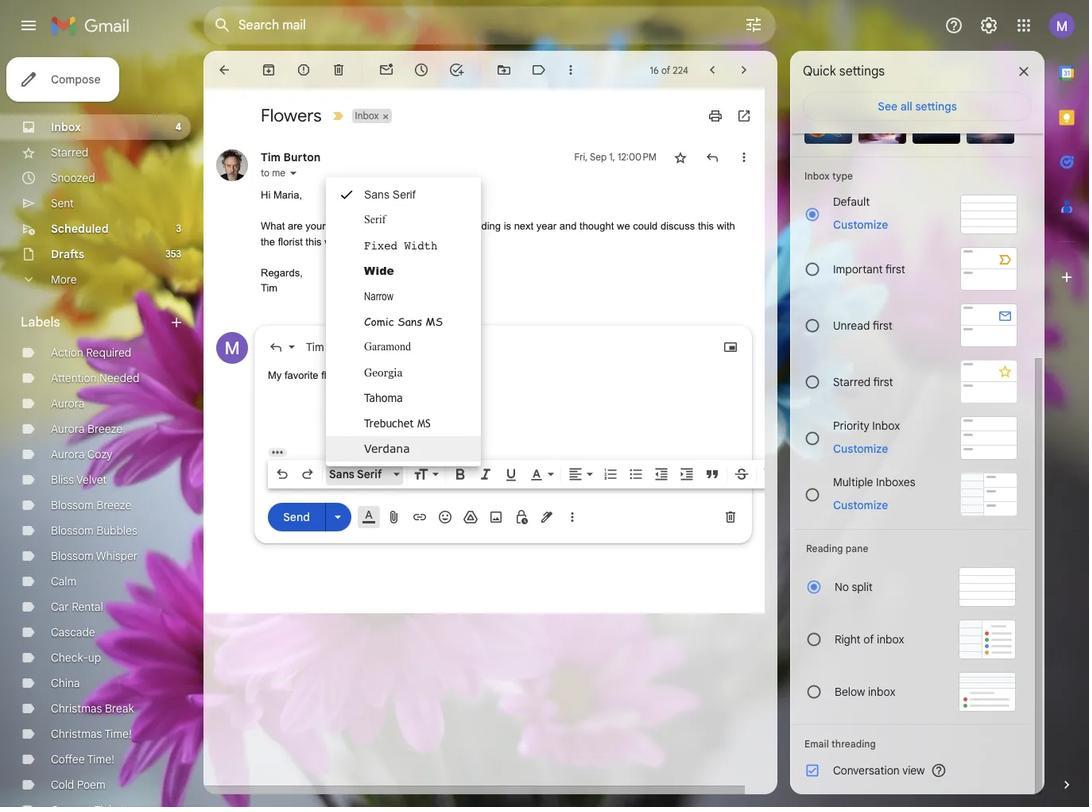 Task type: vqa. For each thing, say whether or not it's contained in the screenshot.
BLUE inside the LABELS navigation
no



Task type: describe. For each thing, give the bounding box(es) containing it.
blossom breeze
[[51, 498, 132, 513]]

0 vertical spatial serif
[[393, 188, 415, 201]]

older image
[[736, 62, 752, 78]]

bliss velvet
[[51, 473, 107, 487]]

blossom bubbles link
[[51, 524, 137, 538]]

inbox link
[[51, 120, 81, 134]]

not starred image
[[673, 149, 688, 165]]

more button
[[0, 267, 191, 293]]

cascade link
[[51, 626, 95, 640]]

action required link
[[51, 346, 131, 360]]

inbox type
[[805, 170, 853, 182]]

reading pane
[[806, 543, 869, 555]]

see
[[878, 99, 898, 114]]

wide
[[364, 263, 394, 278]]

hi
[[261, 189, 271, 201]]

time! for christmas time!
[[104, 727, 132, 742]]

flowers?
[[365, 220, 404, 232]]

0 vertical spatial ms
[[425, 314, 443, 329]]

tahoma
[[364, 391, 403, 404]]

with
[[717, 220, 735, 232]]

quick settings element
[[803, 64, 885, 92]]

blossom whisper
[[51, 549, 138, 564]]

attention needed
[[51, 371, 139, 386]]

remove formatting ‪(⌘\)‬ image
[[763, 466, 779, 482]]

discuss
[[661, 220, 695, 232]]

blossoms!
[[409, 369, 456, 381]]

no
[[835, 580, 849, 595]]

more image
[[563, 62, 579, 78]]

snooze image
[[413, 62, 429, 78]]

breeze for blossom breeze
[[96, 498, 132, 513]]

are inside text box
[[357, 369, 372, 381]]

conversation view
[[833, 764, 925, 778]]

archive image
[[261, 62, 277, 78]]

to
[[261, 167, 270, 179]]

insert signature image
[[539, 509, 555, 525]]

224
[[673, 64, 688, 76]]

aurora breeze
[[51, 422, 123, 436]]

next
[[514, 220, 534, 232]]

fri, sep 1, 12:00 pm
[[574, 151, 657, 163]]

0 vertical spatial sans serif
[[364, 188, 415, 201]]

4
[[175, 121, 181, 133]]

of for right
[[863, 633, 874, 647]]

insert link ‪(⌘k)‬ image
[[412, 509, 428, 525]]

sep
[[590, 151, 607, 163]]

rental
[[72, 600, 103, 615]]

fri, sep 1, 12:00 pm cell
[[574, 149, 657, 165]]

see all settings
[[878, 99, 957, 114]]

scheduled
[[51, 222, 109, 236]]

0 vertical spatial tim
[[261, 150, 281, 165]]

bliss velvet link
[[51, 473, 107, 487]]

needed
[[99, 371, 139, 386]]

settings inside quick settings element
[[839, 64, 885, 80]]

china link
[[51, 677, 80, 691]]

starred for starred link
[[51, 145, 88, 160]]

cold poem
[[51, 778, 106, 793]]

type of response image
[[268, 339, 284, 355]]

0 vertical spatial inbox
[[877, 633, 904, 647]]

0 vertical spatial tim burton
[[261, 150, 321, 165]]

aurora for the aurora link
[[51, 397, 85, 411]]

353
[[166, 248, 181, 260]]

christmas for christmas break
[[51, 702, 102, 716]]

1 vertical spatial burton
[[327, 340, 361, 354]]

quick settings
[[803, 64, 885, 80]]

is
[[504, 220, 511, 232]]

email
[[805, 739, 829, 750]]

inbox right priority
[[872, 419, 900, 433]]

0 vertical spatial sans
[[364, 188, 389, 201]]

first for starred first
[[873, 375, 893, 389]]

advanced search options image
[[738, 9, 770, 41]]

delete image
[[331, 62, 347, 78]]

christmas for christmas time!
[[51, 727, 102, 742]]

1 vertical spatial ms
[[417, 417, 431, 430]]

year
[[536, 220, 557, 232]]

sent
[[51, 196, 74, 211]]

what
[[261, 220, 285, 232]]

aurora for aurora cozy
[[51, 448, 85, 462]]

back to inbox image
[[216, 62, 232, 78]]

indent more ‪(⌘])‬ image
[[679, 466, 695, 482]]

christmas break link
[[51, 702, 134, 716]]

scheduled link
[[51, 222, 109, 236]]

up
[[88, 651, 101, 665]]

action required
[[51, 346, 131, 360]]

fixed width
[[364, 239, 438, 252]]

my
[[268, 369, 282, 381]]

sans inside option
[[329, 467, 355, 481]]

comic
[[364, 314, 394, 329]]

strikethrough ‪(⌘⇧x)‬ image
[[734, 466, 750, 482]]

redo ‪(⌘y)‬ image
[[300, 466, 316, 482]]

blossom for blossom whisper
[[51, 549, 94, 564]]

and
[[559, 220, 577, 232]]

2 vertical spatial tim
[[306, 340, 324, 354]]

1 your from the left
[[306, 220, 326, 232]]

maria,
[[273, 189, 302, 201]]

report spam image
[[296, 62, 312, 78]]

first for unread first
[[873, 318, 893, 333]]

type
[[832, 170, 853, 182]]

compose button
[[6, 57, 120, 102]]

coffee time! link
[[51, 753, 114, 767]]

send
[[283, 510, 310, 525]]

1 vertical spatial tim burton
[[306, 340, 361, 354]]

to me
[[261, 167, 285, 179]]

cold poem link
[[51, 778, 106, 793]]

1 vertical spatial sans
[[397, 314, 422, 329]]

reading pane element
[[806, 543, 1016, 555]]

more send options image
[[330, 510, 346, 526]]

time! for coffee time!
[[87, 753, 114, 767]]

1,
[[609, 151, 615, 163]]

starred for starred first
[[833, 375, 871, 389]]

multiple inboxes
[[833, 475, 915, 489]]

more options image
[[568, 509, 577, 525]]

main menu image
[[19, 16, 38, 35]]

inbox type element
[[805, 170, 1018, 182]]

italic ‪(⌘i)‬ image
[[478, 466, 494, 482]]

discard draft ‪(⌘⇧d)‬ image
[[723, 509, 739, 525]]

sans serif option
[[326, 466, 390, 482]]

cascade
[[51, 626, 95, 640]]

could
[[633, 220, 658, 232]]

12:00 pm
[[618, 151, 657, 163]]

bulleted list ‪(⌘⇧8)‬ image
[[628, 466, 644, 482]]

inbox button
[[352, 109, 380, 123]]

breeze for aurora breeze
[[87, 422, 123, 436]]

garamond
[[364, 341, 411, 353]]

attach files image
[[386, 509, 402, 525]]

christmas time! link
[[51, 727, 132, 742]]

search mail image
[[208, 11, 237, 40]]

blossom bubbles
[[51, 524, 137, 538]]

conversation
[[833, 764, 900, 778]]

settings inside see all settings button
[[915, 99, 957, 114]]

georgia
[[364, 366, 403, 379]]

no split
[[835, 580, 873, 595]]

see all settings button
[[803, 92, 1032, 121]]



Task type: locate. For each thing, give the bounding box(es) containing it.
inbox for inbox type
[[805, 170, 830, 182]]

insert emoji ‪(⌘⇧2)‬ image
[[437, 509, 453, 525]]

starred inside labels navigation
[[51, 145, 88, 160]]

None search field
[[204, 6, 776, 45]]

aurora cozy link
[[51, 448, 112, 462]]

tim burton up show details icon in the left of the page
[[261, 150, 321, 165]]

favorite inside what are your favorite flowers? i know your wedding is next year and thought we could discuss this with the florist this weekend.
[[329, 220, 362, 232]]

blossom for blossom breeze
[[51, 498, 94, 513]]

0 horizontal spatial of
[[661, 64, 670, 76]]

important first
[[833, 262, 905, 276]]

inbox for inbox button
[[355, 110, 379, 122]]

right
[[835, 633, 861, 647]]

cozy
[[87, 448, 112, 462]]

show trimmed content image
[[268, 448, 287, 457]]

1 vertical spatial this
[[306, 236, 322, 248]]

0 vertical spatial of
[[661, 64, 670, 76]]

show details image
[[289, 169, 298, 178]]

labels heading
[[21, 315, 169, 331]]

2 christmas from the top
[[51, 727, 102, 742]]

0 vertical spatial blossom
[[51, 498, 94, 513]]

1 horizontal spatial starred
[[833, 375, 871, 389]]

0 vertical spatial this
[[698, 220, 714, 232]]

car rental link
[[51, 600, 103, 615]]

sans right 'comic'
[[397, 314, 422, 329]]

1 horizontal spatial are
[[357, 369, 372, 381]]

1 vertical spatial are
[[357, 369, 372, 381]]

1 vertical spatial settings
[[915, 99, 957, 114]]

christmas up coffee time! link
[[51, 727, 102, 742]]

what are your favorite flowers? i know your wedding is next year and thought we could discuss this with the florist this weekend.
[[261, 220, 735, 248]]

blossom down "bliss velvet"
[[51, 498, 94, 513]]

unread first
[[833, 318, 893, 333]]

break
[[105, 702, 134, 716]]

first right unread
[[873, 318, 893, 333]]

christmas down china link
[[51, 702, 102, 716]]

1 vertical spatial tim
[[261, 282, 278, 294]]

compose
[[51, 72, 101, 87]]

bubbles
[[96, 524, 137, 538]]

settings right all
[[915, 99, 957, 114]]

unread
[[833, 318, 870, 333]]

calm link
[[51, 575, 77, 589]]

quote ‪(⌘⇧9)‬ image
[[704, 466, 720, 482]]

check-up
[[51, 651, 101, 665]]

ms right trebuchet
[[417, 417, 431, 430]]

sans serif
[[364, 188, 415, 201], [329, 467, 382, 481]]

1 horizontal spatial your
[[439, 220, 460, 232]]

check-up link
[[51, 651, 101, 665]]

favorite
[[329, 220, 362, 232], [285, 369, 318, 381]]

inbox right below on the right bottom of page
[[868, 685, 896, 700]]

1 vertical spatial breeze
[[96, 498, 132, 513]]

serif
[[393, 188, 415, 201], [364, 213, 386, 225], [357, 467, 382, 481]]

sans up flowers?
[[364, 188, 389, 201]]

trebuchet
[[364, 417, 414, 430]]

0 vertical spatial are
[[288, 220, 303, 232]]

support image
[[944, 16, 964, 35]]

indent less ‪(⌘[)‬ image
[[654, 466, 669, 482]]

required
[[86, 346, 131, 360]]

first right important
[[885, 262, 905, 276]]

action
[[51, 346, 83, 360]]

poem
[[77, 778, 106, 793]]

email threading element
[[805, 739, 1018, 750]]

first for important first
[[885, 262, 905, 276]]

inbox inside labels navigation
[[51, 120, 81, 134]]

0 horizontal spatial your
[[306, 220, 326, 232]]

tim up to me
[[261, 150, 281, 165]]

settings right quick
[[839, 64, 885, 80]]

0 horizontal spatial this
[[306, 236, 322, 248]]

sans right redo ‪(⌘y)‬ icon
[[329, 467, 355, 481]]

time! up poem
[[87, 753, 114, 767]]

0 vertical spatial burton
[[283, 150, 321, 165]]

1 vertical spatial favorite
[[285, 369, 318, 381]]

0 vertical spatial aurora
[[51, 397, 85, 411]]

1 vertical spatial starred
[[833, 375, 871, 389]]

gmail image
[[51, 10, 138, 41]]

aurora down attention at top
[[51, 397, 85, 411]]

0 horizontal spatial sans
[[329, 467, 355, 481]]

1 vertical spatial aurora
[[51, 422, 85, 436]]

1 horizontal spatial of
[[863, 633, 874, 647]]

coffee
[[51, 753, 85, 767]]

all
[[900, 99, 913, 114]]

serif up i
[[393, 188, 415, 201]]

1 horizontal spatial burton
[[327, 340, 361, 354]]

sans serif inside option
[[329, 467, 382, 481]]

right of inbox
[[835, 633, 904, 647]]

aurora cozy
[[51, 448, 112, 462]]

0 horizontal spatial starred
[[51, 145, 88, 160]]

we
[[617, 220, 630, 232]]

are inside what are your favorite flowers? i know your wedding is next year and thought we could discuss this with the florist this weekend.
[[288, 220, 303, 232]]

your
[[306, 220, 326, 232], [439, 220, 460, 232]]

favorite up weekend.
[[329, 220, 362, 232]]

1 vertical spatial sans serif
[[329, 467, 382, 481]]

2 vertical spatial aurora
[[51, 448, 85, 462]]

starred first
[[833, 375, 893, 389]]

3
[[176, 223, 181, 235]]

breeze up cozy
[[87, 422, 123, 436]]

split
[[852, 580, 873, 595]]

formatting options toolbar
[[268, 460, 785, 489]]

calm
[[51, 575, 77, 589]]

menu
[[326, 177, 481, 466]]

wedding
[[462, 220, 501, 232]]

1 vertical spatial christmas
[[51, 727, 102, 742]]

tim
[[261, 150, 281, 165], [261, 282, 278, 294], [306, 340, 324, 354]]

2 vertical spatial blossom
[[51, 549, 94, 564]]

snoozed
[[51, 171, 95, 185]]

bold ‪(⌘b)‬ image
[[452, 466, 468, 482]]

sans
[[364, 188, 389, 201], [397, 314, 422, 329], [329, 467, 355, 481]]

are left cherry
[[357, 369, 372, 381]]

first
[[885, 262, 905, 276], [873, 318, 893, 333], [873, 375, 893, 389]]

priority
[[833, 419, 870, 433]]

reading
[[806, 543, 843, 555]]

first up priority inbox
[[873, 375, 893, 389]]

car rental
[[51, 600, 103, 615]]

starred up snoozed link in the top of the page
[[51, 145, 88, 160]]

comic sans ms
[[364, 314, 443, 329]]

burton up show details icon in the left of the page
[[283, 150, 321, 165]]

0 vertical spatial first
[[885, 262, 905, 276]]

are up florist
[[288, 220, 303, 232]]

starred link
[[51, 145, 88, 160]]

1 horizontal spatial favorite
[[329, 220, 362, 232]]

burton up flowers
[[327, 340, 361, 354]]

1 horizontal spatial settings
[[915, 99, 957, 114]]

1 vertical spatial time!
[[87, 753, 114, 767]]

2 vertical spatial first
[[873, 375, 893, 389]]

important
[[833, 262, 883, 276]]

Search mail text field
[[239, 17, 700, 33]]

toggle confidential mode image
[[514, 509, 529, 525]]

settings image
[[979, 16, 999, 35]]

0 horizontal spatial settings
[[839, 64, 885, 80]]

sent link
[[51, 196, 74, 211]]

favorite inside text box
[[285, 369, 318, 381]]

inbox for inbox link on the top left of the page
[[51, 120, 81, 134]]

inbox right right
[[877, 633, 904, 647]]

labels image
[[531, 62, 547, 78]]

2 vertical spatial sans
[[329, 467, 355, 481]]

of right right
[[863, 633, 874, 647]]

tab list
[[1045, 51, 1089, 750]]

add to tasks image
[[448, 62, 464, 78]]

inbox left type
[[805, 170, 830, 182]]

0 vertical spatial settings
[[839, 64, 885, 80]]

drafts link
[[51, 247, 84, 262]]

aurora
[[51, 397, 85, 411], [51, 422, 85, 436], [51, 448, 85, 462]]

1 vertical spatial of
[[863, 633, 874, 647]]

threading
[[832, 739, 876, 750]]

narrow
[[364, 290, 394, 303]]

2 horizontal spatial sans
[[397, 314, 422, 329]]

velvet
[[76, 473, 107, 487]]

Message Body text field
[[268, 368, 739, 435]]

Not starred checkbox
[[673, 149, 688, 165]]

sans serif up flowers?
[[364, 188, 415, 201]]

0 vertical spatial christmas
[[51, 702, 102, 716]]

inbox right flowers
[[355, 110, 379, 122]]

default
[[833, 195, 870, 209]]

your right the know
[[439, 220, 460, 232]]

time! down break
[[104, 727, 132, 742]]

blossom up calm
[[51, 549, 94, 564]]

know
[[412, 220, 437, 232]]

tim down regards,
[[261, 282, 278, 294]]

0 horizontal spatial are
[[288, 220, 303, 232]]

inbox
[[355, 110, 379, 122], [51, 120, 81, 134], [805, 170, 830, 182], [872, 419, 900, 433]]

1 vertical spatial blossom
[[51, 524, 94, 538]]

aurora down the aurora link
[[51, 422, 85, 436]]

below
[[835, 685, 865, 700]]

1 aurora from the top
[[51, 397, 85, 411]]

undo ‪(⌘z)‬ image
[[274, 466, 290, 482]]

1 christmas from the top
[[51, 702, 102, 716]]

check-
[[51, 651, 88, 665]]

0 horizontal spatial favorite
[[285, 369, 318, 381]]

favorite right my
[[285, 369, 318, 381]]

2 your from the left
[[439, 220, 460, 232]]

starred up priority
[[833, 375, 871, 389]]

tim burton up flowers
[[306, 340, 361, 354]]

breeze up bubbles
[[96, 498, 132, 513]]

1 vertical spatial inbox
[[868, 685, 896, 700]]

me
[[272, 167, 285, 179]]

tim inside regards, tim
[[261, 282, 278, 294]]

1 horizontal spatial this
[[698, 220, 714, 232]]

menu containing wide
[[326, 177, 481, 466]]

christmas time!
[[51, 727, 132, 742]]

aurora up bliss
[[51, 448, 85, 462]]

width
[[404, 239, 438, 252]]

inbox up starred link
[[51, 120, 81, 134]]

1 horizontal spatial sans
[[364, 188, 389, 201]]

newer image
[[704, 62, 720, 78]]

insert photo image
[[488, 509, 504, 525]]

florist
[[278, 236, 303, 248]]

blossom down blossom breeze link at left bottom
[[51, 524, 94, 538]]

send button
[[268, 503, 325, 532]]

move to image
[[496, 62, 512, 78]]

pane
[[846, 543, 869, 555]]

0 vertical spatial breeze
[[87, 422, 123, 436]]

0 horizontal spatial burton
[[283, 150, 321, 165]]

i
[[407, 220, 410, 232]]

this right florist
[[306, 236, 322, 248]]

are
[[288, 220, 303, 232], [357, 369, 372, 381]]

1 vertical spatial first
[[873, 318, 893, 333]]

of right 16
[[661, 64, 670, 76]]

0 vertical spatial starred
[[51, 145, 88, 160]]

view
[[903, 764, 925, 778]]

inboxes
[[876, 475, 915, 489]]

serif inside option
[[357, 467, 382, 481]]

underline ‪(⌘u)‬ image
[[503, 467, 519, 483]]

bliss
[[51, 473, 74, 487]]

3 blossom from the top
[[51, 549, 94, 564]]

aurora link
[[51, 397, 85, 411]]

serif up fixed
[[364, 213, 386, 225]]

labels navigation
[[0, 51, 204, 808]]

2 vertical spatial serif
[[357, 467, 382, 481]]

sans serif down the verdana
[[329, 467, 382, 481]]

snoozed link
[[51, 171, 95, 185]]

0 vertical spatial time!
[[104, 727, 132, 742]]

1 blossom from the top
[[51, 498, 94, 513]]

this left with
[[698, 220, 714, 232]]

christmas
[[51, 702, 102, 716], [51, 727, 102, 742]]

of
[[661, 64, 670, 76], [863, 633, 874, 647]]

2 aurora from the top
[[51, 422, 85, 436]]

ms up blossoms!
[[425, 314, 443, 329]]

tim up flowers
[[306, 340, 324, 354]]

of for 16
[[661, 64, 670, 76]]

blossom for blossom bubbles
[[51, 524, 94, 538]]

1 vertical spatial serif
[[364, 213, 386, 225]]

quick
[[803, 64, 836, 80]]

drafts
[[51, 247, 84, 262]]

attention
[[51, 371, 97, 386]]

0 vertical spatial favorite
[[329, 220, 362, 232]]

your up weekend.
[[306, 220, 326, 232]]

2 blossom from the top
[[51, 524, 94, 538]]

below inbox
[[835, 685, 896, 700]]

serif down the verdana
[[357, 467, 382, 481]]

insert files using drive image
[[463, 509, 479, 525]]

inbox inside inbox button
[[355, 110, 379, 122]]

3 aurora from the top
[[51, 448, 85, 462]]

breeze
[[87, 422, 123, 436], [96, 498, 132, 513]]

16 of 224
[[650, 64, 688, 76]]

aurora breeze link
[[51, 422, 123, 436]]

numbered list ‪(⌘⇧7)‬ image
[[603, 466, 619, 482]]

aurora for aurora breeze
[[51, 422, 85, 436]]



